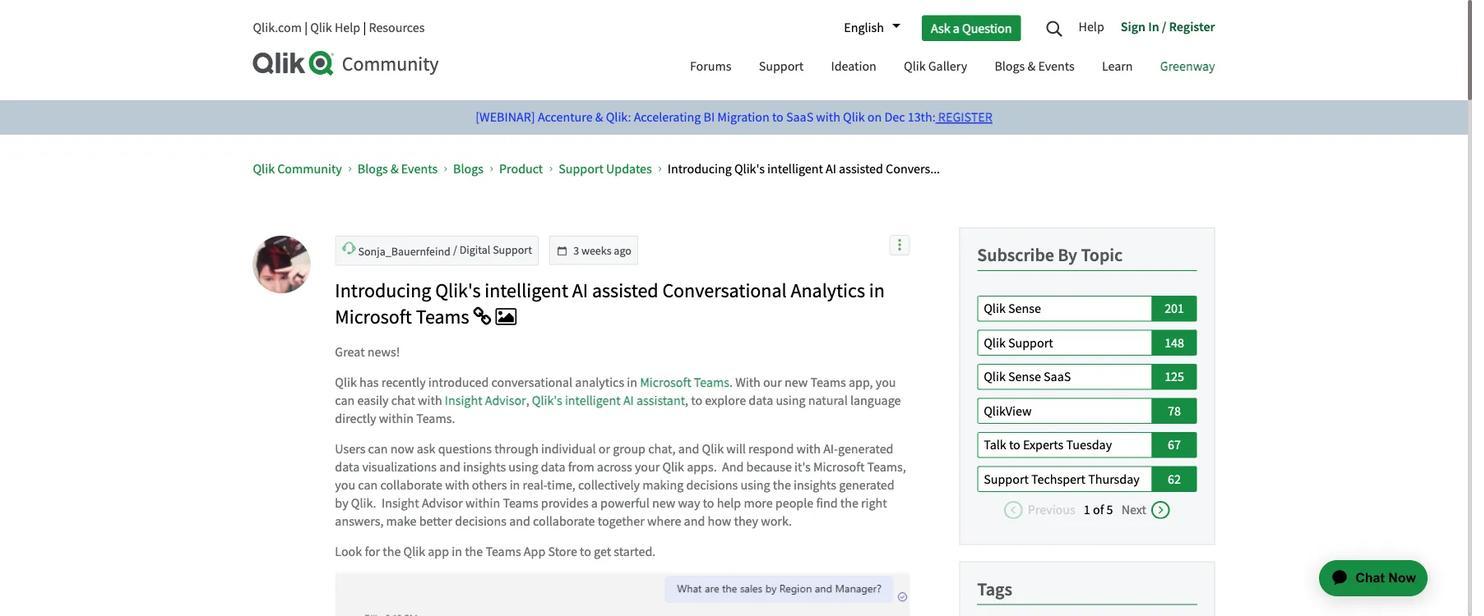 Task type: describe. For each thing, give the bounding box(es) containing it.
. with our new teams app, you can easily chat with
[[335, 374, 896, 409]]

app,
[[849, 374, 873, 391]]

chat,
[[648, 441, 676, 458]]

to inside , to explore data using natural language directly within
[[691, 392, 703, 409]]

natural
[[808, 392, 848, 409]]

/
[[1162, 18, 1167, 35]]

great
[[335, 344, 365, 361]]

201
[[1165, 301, 1184, 318]]

our
[[763, 374, 782, 391]]

0 vertical spatial generated
[[838, 441, 894, 458]]

message contains a hyperlink image
[[473, 307, 492, 327]]

look for the qlik app in the teams app store to get started.
[[335, 544, 656, 561]]

, to explore data using natural language directly within
[[335, 392, 901, 427]]

within inside users can now ask questions through individual or group chat, and qlik will respond with ai-generated data visualizations and insights using data from across your qlik apps.  and because it's microsoft teams, you can collaborate with others in real-time, collectively making decisions using the insights generated by qlik.  insight advisor within teams provides a powerful new way to help more people find the right answers, make better decisions and collaborate together where and how they work.
[[466, 495, 500, 512]]

teams inside users can now ask questions through individual or group chat, and qlik will respond with ai-generated data visualizations and insights using data from across your qlik apps.  and because it's microsoft teams, you can collaborate with others in real-time, collectively making decisions using the insights generated by qlik.  insight advisor within teams provides a powerful new way to help more people find the right answers, make better decisions and collaborate together where and how they work.
[[503, 495, 538, 512]]

62
[[1168, 471, 1181, 488]]

support right digital
[[493, 243, 532, 258]]

2 vertical spatial intelligent
[[565, 392, 621, 409]]

conversational
[[492, 374, 573, 391]]

introducing for introducing qlik's intelligent ai assisted conversational analytics in microsoft teams
[[335, 279, 431, 304]]

techspert
[[1032, 471, 1086, 488]]

1 horizontal spatial a
[[953, 20, 960, 36]]

advisor inside users can now ask questions through individual or group chat, and qlik will respond with ai-generated data visualizations and insights using data from across your qlik apps.  and because it's microsoft teams, you can collaborate with others in real-time, collectively making decisions using the insights generated by qlik.  insight advisor within teams provides a powerful new way to help more people find the right answers, make better decisions and collaborate together where and how they work.
[[422, 495, 463, 512]]

from
[[568, 459, 594, 476]]

1 , from the left
[[526, 392, 529, 409]]

events for the blogs & events link
[[401, 160, 438, 177]]

help link
[[1079, 12, 1113, 44]]

with up it's
[[797, 441, 821, 458]]

register link
[[936, 109, 993, 126]]

ai for conversational
[[572, 279, 588, 304]]

they
[[734, 513, 758, 530]]

chat
[[391, 392, 415, 409]]

intelligent for convers...
[[767, 160, 823, 177]]

work.
[[761, 513, 792, 530]]

1 vertical spatial generated
[[839, 477, 895, 494]]

1 horizontal spatial microsoft
[[640, 374, 691, 391]]

resources
[[369, 19, 425, 36]]

can inside '. with our new teams app, you can easily chat with'
[[335, 392, 355, 409]]

qlik community
[[253, 160, 342, 177]]

individual
[[541, 441, 596, 458]]

making
[[643, 477, 684, 494]]

[webinar]
[[476, 109, 535, 126]]

qlik has recently introduced conversational analytics in microsoft teams
[[335, 374, 730, 391]]

blogs & events for blogs & events popup button
[[995, 58, 1075, 75]]

microsoft inside users can now ask questions through individual or group chat, and qlik will respond with ai-generated data visualizations and insights using data from across your qlik apps.  and because it's microsoft teams, you can collaborate with others in real-time, collectively making decisions using the insights generated by qlik.  insight advisor within teams provides a powerful new way to help more people find the right answers, make better decisions and collaborate together where and how they work.
[[814, 459, 865, 476]]

1 vertical spatial insights
[[794, 477, 837, 494]]

visualizations
[[362, 459, 437, 476]]

sonja_bauernfei nd
[[358, 244, 451, 259]]

1 horizontal spatial data
[[541, 459, 566, 476]]

0 horizontal spatial help
[[335, 19, 360, 36]]

list for subscribe by topic
[[977, 296, 1197, 519]]

new inside users can now ask questions through individual or group chat, and qlik will respond with ai-generated data visualizations and insights using data from across your qlik apps.  and because it's microsoft teams, you can collaborate with others in real-time, collectively making decisions using the insights generated by qlik.  insight advisor within teams provides a powerful new way to help more people find the right answers, make better decisions and collaborate together where and how they work.
[[652, 495, 676, 512]]

dec
[[885, 109, 905, 126]]

1
[[1084, 502, 1091, 519]]

accelerating
[[634, 109, 701, 126]]

teams up explore at bottom
[[694, 374, 730, 391]]

way
[[678, 495, 700, 512]]

in up , to explore data using natural language directly within
[[627, 374, 637, 391]]

others
[[472, 477, 507, 494]]

qlik.com link
[[253, 19, 302, 36]]

help
[[717, 495, 741, 512]]

the right the app
[[465, 544, 483, 561]]

by inside users can now ask questions through individual or group chat, and qlik will respond with ai-generated data visualizations and insights using data from across your qlik apps.  and because it's microsoft teams, you can collaborate with others in real-time, collectively making decisions using the insights generated by qlik.  insight advisor within teams provides a powerful new way to help more people find the right answers, make better decisions and collaborate together where and how they work.
[[335, 495, 348, 512]]

qlikview link
[[977, 399, 1153, 424]]

1 horizontal spatial decisions
[[686, 477, 738, 494]]

1 horizontal spatial blogs
[[453, 160, 484, 177]]

blogs link
[[453, 160, 484, 177]]

78
[[1168, 403, 1181, 420]]

2 vertical spatial ai
[[623, 392, 634, 409]]

tags heading
[[977, 578, 1013, 601]]

question
[[962, 20, 1012, 36]]

assistant
[[637, 392, 685, 409]]

subscribe
[[977, 244, 1054, 267]]

qlik image
[[253, 51, 335, 76]]

provides
[[541, 495, 589, 512]]

next
[[1122, 502, 1147, 519]]

register
[[1169, 18, 1215, 35]]

thursday
[[1088, 471, 1140, 488]]

qlik inside "link"
[[984, 301, 1006, 318]]

teams inside '. with our new teams app, you can easily chat with'
[[811, 374, 846, 391]]

talk to experts tuesday link
[[977, 433, 1153, 459]]

qlik sense
[[984, 301, 1041, 318]]

with left on
[[816, 109, 841, 126]]

1 horizontal spatial insight
[[445, 392, 482, 409]]

answers,
[[335, 513, 384, 530]]

better
[[419, 513, 452, 530]]

introducing qlik's intelligent ai assisted conversational analytics in microsoft teams
[[335, 279, 885, 330]]

across
[[597, 459, 632, 476]]

in
[[1148, 18, 1160, 35]]

blogs & events for the blogs & events link
[[358, 160, 438, 177]]

introducing qlik's intelligent ai assisted convers... link
[[668, 160, 940, 177]]

1 horizontal spatial help
[[1079, 18, 1105, 35]]

0 horizontal spatial insights
[[463, 459, 506, 476]]

1 horizontal spatial by
[[1058, 244, 1078, 267]]

and
[[722, 459, 744, 476]]

1 vertical spatial can
[[368, 441, 388, 458]]

real-
[[523, 477, 547, 494]]

users
[[335, 441, 366, 458]]

list for [webinar]  accenture & qlik:  accelerating bi migration to saas with qlik on dec 13th:
[[253, 147, 1170, 191]]

a inside users can now ask questions through individual or group chat, and qlik will respond with ai-generated data visualizations and insights using data from across your qlik apps.  and because it's microsoft teams, you can collaborate with others in real-time, collectively making decisions using the insights generated by qlik.  insight advisor within teams provides a powerful new way to help more people find the right answers, make better decisions and collaborate together where and how they work.
[[591, 495, 598, 512]]

with left others
[[445, 477, 469, 494]]

together
[[598, 513, 645, 530]]

menu bar containing forums
[[678, 44, 1228, 92]]

insight inside users can now ask questions through individual or group chat, and qlik will respond with ai-generated data visualizations and insights using data from across your qlik apps.  and because it's microsoft teams, you can collaborate with others in real-time, collectively making decisions using the insights generated by qlik.  insight advisor within teams provides a powerful new way to help more people find the right answers, make better decisions and collaborate together where and how they work.
[[382, 495, 419, 512]]

qlik's for introducing qlik's intelligent ai assisted convers...
[[735, 160, 765, 177]]

sonja_bauernfeind image
[[253, 236, 311, 294]]

make
[[386, 513, 417, 530]]

support for support
[[759, 58, 804, 75]]

store
[[548, 544, 577, 561]]

resources link
[[369, 19, 425, 36]]

for
[[365, 544, 380, 561]]

blogs & events button
[[982, 44, 1087, 92]]

125
[[1165, 369, 1184, 386]]

forums
[[690, 58, 732, 75]]

qlik support link
[[977, 330, 1153, 356]]

forums button
[[678, 44, 744, 92]]

more
[[744, 495, 773, 512]]

data inside , to explore data using natural language directly within
[[749, 392, 773, 409]]

with inside '. with our new teams app, you can easily chat with'
[[418, 392, 442, 409]]

introducing for introducing qlik's intelligent ai assisted convers...
[[668, 160, 732, 177]]

greenway link
[[1148, 44, 1228, 92]]

message contains an image image
[[496, 307, 517, 327]]

qlik's for introducing qlik's intelligent ai assisted conversational analytics in microsoft teams
[[435, 279, 481, 304]]

of
[[1093, 502, 1104, 519]]

ask
[[931, 20, 951, 36]]

1 horizontal spatial qlik's
[[532, 392, 562, 409]]

and up app
[[509, 513, 530, 530]]

digital support
[[457, 243, 532, 258]]

support techspert thursday link
[[977, 467, 1153, 493]]

subscribe by topic heading
[[977, 244, 1123, 267]]

it's
[[795, 459, 811, 476]]

[webinar]  accenture & qlik:  accelerating bi migration to saas with qlik on dec 13th: register
[[476, 109, 993, 126]]

qlik.com | qlik help | resources
[[253, 19, 425, 36]]



Task type: locate. For each thing, give the bounding box(es) containing it.
0 vertical spatial intelligent
[[767, 160, 823, 177]]

ask a question
[[931, 20, 1012, 36]]

1 of 5 next
[[1084, 502, 1147, 519]]

and right chat,
[[678, 441, 699, 458]]

on
[[868, 109, 882, 126]]

learn button
[[1090, 44, 1146, 92]]

decisions up help
[[686, 477, 738, 494]]

support for support techspert thursday
[[984, 471, 1029, 488]]

0 vertical spatial you
[[876, 374, 896, 391]]

1 horizontal spatial insights
[[794, 477, 837, 494]]

sense down qlik support
[[1008, 369, 1041, 386]]

0 horizontal spatial introducing
[[335, 279, 431, 304]]

using inside , to explore data using natural language directly within
[[776, 392, 806, 409]]

1 horizontal spatial &
[[595, 109, 603, 126]]

2 horizontal spatial microsoft
[[814, 459, 865, 476]]

0 vertical spatial can
[[335, 392, 355, 409]]

blogs & events left blogs link
[[358, 160, 438, 177]]

qlik inside menu bar
[[904, 58, 926, 75]]

events inside popup button
[[1038, 58, 1075, 75]]

0 horizontal spatial saas
[[786, 109, 814, 126]]

& for the blogs & events link
[[391, 160, 399, 177]]

microsoft up the great news!
[[335, 305, 412, 330]]

new right our
[[785, 374, 808, 391]]

0 vertical spatial microsoft
[[335, 305, 412, 330]]

advisor up the better
[[422, 495, 463, 512]]

easily
[[357, 392, 389, 409]]

and down way
[[684, 513, 705, 530]]

teams inside introducing qlik's intelligent ai assisted conversational analytics in microsoft teams
[[416, 305, 469, 330]]

ai down 3
[[572, 279, 588, 304]]

1 vertical spatial qlik's
[[435, 279, 481, 304]]

tuesday
[[1066, 437, 1112, 454]]

1 vertical spatial insight
[[382, 495, 419, 512]]

microsoft inside introducing qlik's intelligent ai assisted conversational analytics in microsoft teams
[[335, 305, 412, 330]]

& inside popup button
[[1028, 58, 1036, 75]]

you
[[876, 374, 896, 391], [335, 477, 355, 494]]

1 horizontal spatial ai
[[623, 392, 634, 409]]

0 vertical spatial blogs & events
[[995, 58, 1075, 75]]

, left explore at bottom
[[685, 392, 689, 409]]

community inside list
[[277, 160, 342, 177]]

teams left message contains a hyperlink image
[[416, 305, 469, 330]]

gallery
[[928, 58, 968, 75]]

using
[[776, 392, 806, 409], [509, 459, 538, 476], [741, 477, 770, 494]]

in inside introducing qlik's intelligent ai assisted conversational analytics in microsoft teams
[[869, 279, 885, 304]]

with up teams .
[[418, 392, 442, 409]]

0 vertical spatial a
[[953, 20, 960, 36]]

advisor down conversational
[[485, 392, 526, 409]]

english
[[844, 19, 884, 36]]

0 horizontal spatial a
[[591, 495, 598, 512]]

the up people on the right bottom of the page
[[773, 477, 791, 494]]

a down collectively
[[591, 495, 598, 512]]

1 vertical spatial you
[[335, 477, 355, 494]]

migration
[[718, 109, 770, 126]]

teams down real-
[[503, 495, 538, 512]]

because
[[747, 459, 792, 476]]

list containing qlik community
[[253, 147, 1170, 191]]

2 , from the left
[[685, 392, 689, 409]]

sense inside "link"
[[1008, 301, 1041, 318]]

0 vertical spatial advisor
[[485, 392, 526, 409]]

0 horizontal spatial |
[[304, 19, 308, 36]]

0 vertical spatial .
[[730, 374, 733, 391]]

1 horizontal spatial .
[[730, 374, 733, 391]]

to left get
[[580, 544, 591, 561]]

blogs
[[995, 58, 1025, 75], [358, 160, 388, 177], [453, 160, 484, 177]]

1 vertical spatial ai
[[572, 279, 588, 304]]

convers...
[[886, 160, 940, 177]]

you inside '. with our new teams app, you can easily chat with'
[[876, 374, 896, 391]]

ai left assistant
[[623, 392, 634, 409]]

1 vertical spatial blogs & events
[[358, 160, 438, 177]]

ideation
[[831, 58, 877, 75]]

0 vertical spatial events
[[1038, 58, 1075, 75]]

qlik:
[[606, 109, 631, 126]]

topic
[[1081, 244, 1123, 267]]

you inside users can now ask questions through individual or group chat, and qlik will respond with ai-generated data visualizations and insights using data from across your qlik apps.  and because it's microsoft teams, you can collaborate with others in real-time, collectively making decisions using the insights generated by qlik.  insight advisor within teams provides a powerful new way to help more people find the right answers, make better decisions and collaborate together where and how they work.
[[335, 477, 355, 494]]

nd
[[438, 244, 451, 259]]

qlik help link
[[310, 19, 360, 36]]

qlik's inside introducing qlik's intelligent ai assisted conversational analytics in microsoft teams
[[435, 279, 481, 304]]

introducing down sonja_bauernfei
[[335, 279, 431, 304]]

2 horizontal spatial using
[[776, 392, 806, 409]]

explore
[[705, 392, 746, 409]]

now
[[391, 441, 414, 458]]

assisted inside introducing qlik's intelligent ai assisted conversational analytics in microsoft teams
[[592, 279, 659, 304]]

1 vertical spatial using
[[509, 459, 538, 476]]

0 horizontal spatial collaborate
[[380, 477, 442, 494]]

introducing inside introducing qlik's intelligent ai assisted conversational analytics in microsoft teams
[[335, 279, 431, 304]]

, down conversational
[[526, 392, 529, 409]]

0 vertical spatial by
[[1058, 244, 1078, 267]]

in right analytics
[[869, 279, 885, 304]]

to inside users can now ask questions through individual or group chat, and qlik will respond with ai-generated data visualizations and insights using data from across your qlik apps.  and because it's microsoft teams, you can collaborate with others in real-time, collectively making decisions using the insights generated by qlik.  insight advisor within teams provides a powerful new way to help more people find the right answers, make better decisions and collaborate together where and how they work.
[[703, 495, 714, 512]]

the right find
[[841, 495, 859, 512]]

ai for convers...
[[826, 160, 837, 177]]

ideation button
[[819, 44, 889, 92]]

and
[[678, 441, 699, 458], [439, 459, 461, 476], [509, 513, 530, 530], [684, 513, 705, 530]]

using down the through
[[509, 459, 538, 476]]

in
[[869, 279, 885, 304], [627, 374, 637, 391], [510, 477, 520, 494], [452, 544, 462, 561]]

0 horizontal spatial .
[[452, 410, 455, 427]]

2 | from the left
[[363, 19, 366, 36]]

saas up introducing qlik's intelligent ai assisted convers... link
[[786, 109, 814, 126]]

find
[[816, 495, 838, 512]]

ago
[[614, 243, 632, 258]]

great news!
[[335, 344, 400, 361]]

0 horizontal spatial data
[[335, 459, 360, 476]]

register
[[938, 109, 993, 126]]

0 horizontal spatial ,
[[526, 392, 529, 409]]

1 vertical spatial saas
[[1044, 369, 1071, 386]]

new inside '. with our new teams app, you can easily chat with'
[[785, 374, 808, 391]]

1 vertical spatial assisted
[[592, 279, 659, 304]]

qlik's
[[735, 160, 765, 177], [435, 279, 481, 304], [532, 392, 562, 409]]

questions
[[438, 441, 492, 458]]

assisted down ago
[[592, 279, 659, 304]]

insights up find
[[794, 477, 837, 494]]

help left resources link
[[335, 19, 360, 36]]

1 vertical spatial events
[[401, 160, 438, 177]]

67
[[1168, 437, 1181, 454]]

to right way
[[703, 495, 714, 512]]

1 vertical spatial microsoft
[[640, 374, 691, 391]]

analytics
[[791, 279, 865, 304]]

group
[[613, 441, 646, 458]]

13th:
[[908, 109, 936, 126]]

in right the app
[[452, 544, 462, 561]]

ai left convers... at the top of the page
[[826, 160, 837, 177]]

| right qlik.com link at the top of page
[[304, 19, 308, 36]]

1 vertical spatial list
[[977, 296, 1197, 519]]

in left real-
[[510, 477, 520, 494]]

1 horizontal spatial saas
[[1044, 369, 1071, 386]]

sign in / register
[[1121, 18, 1215, 35]]

1 vertical spatial a
[[591, 495, 598, 512]]

data up time, at the left of the page
[[541, 459, 566, 476]]

to inside talk to experts tuesday link
[[1009, 437, 1021, 454]]

2 sense from the top
[[1008, 369, 1041, 386]]

digital support image
[[342, 241, 356, 255]]

. inside '. with our new teams app, you can easily chat with'
[[730, 374, 733, 391]]

by left topic
[[1058, 244, 1078, 267]]

teams .
[[416, 410, 455, 427]]

insight down introduced
[[445, 392, 482, 409]]

how
[[708, 513, 731, 530]]

news!
[[367, 344, 400, 361]]

support up the migration
[[759, 58, 804, 75]]

0 vertical spatial saas
[[786, 109, 814, 126]]

can up directly
[[335, 392, 355, 409]]

qlik gallery link
[[892, 44, 980, 92]]

collaborate down 'provides'
[[533, 513, 595, 530]]

blogs for blogs & events popup button
[[995, 58, 1025, 75]]

within down chat on the bottom left
[[379, 410, 414, 427]]

intelligent down the migration
[[767, 160, 823, 177]]

sense for qlik sense saas
[[1008, 369, 1041, 386]]

to right talk
[[1009, 437, 1021, 454]]

saas down qlik support link
[[1044, 369, 1071, 386]]

saas
[[786, 109, 814, 126], [1044, 369, 1071, 386]]

sign
[[1121, 18, 1146, 35]]

decisions up look for the qlik app in the teams app store to get started.
[[455, 513, 507, 530]]

qlik support
[[984, 335, 1053, 352]]

0 vertical spatial community
[[342, 51, 439, 77]]

1 horizontal spatial you
[[876, 374, 896, 391]]

0 vertical spatial collaborate
[[380, 477, 442, 494]]

a right the ask at the right
[[953, 20, 960, 36]]

events for blogs & events popup button
[[1038, 58, 1075, 75]]

1 vertical spatial &
[[595, 109, 603, 126]]

1 | from the left
[[304, 19, 308, 36]]

you up language
[[876, 374, 896, 391]]

advisor
[[485, 392, 526, 409], [422, 495, 463, 512]]

1 vertical spatial decisions
[[455, 513, 507, 530]]

data down our
[[749, 392, 773, 409]]

0 horizontal spatial blogs & events
[[358, 160, 438, 177]]

blogs for the blogs & events link
[[358, 160, 388, 177]]

insight
[[445, 392, 482, 409], [382, 495, 419, 512]]

.
[[730, 374, 733, 391], [452, 410, 455, 427]]

blogs & events inside popup button
[[995, 58, 1075, 75]]

1 vertical spatial sense
[[1008, 369, 1041, 386]]

2 vertical spatial microsoft
[[814, 459, 865, 476]]

weeks
[[581, 243, 612, 258]]

community link
[[253, 51, 661, 77]]

0 horizontal spatial assisted
[[592, 279, 659, 304]]

within inside , to explore data using natural language directly within
[[379, 410, 414, 427]]

, inside , to explore data using natural language directly within
[[685, 392, 689, 409]]

assisted left convers... at the top of the page
[[839, 160, 883, 177]]

events left learn on the right of page
[[1038, 58, 1075, 75]]

1 vertical spatial collaborate
[[533, 513, 595, 530]]

sense up qlik support
[[1008, 301, 1041, 318]]

people
[[776, 495, 814, 512]]

qlik's inside list
[[735, 160, 765, 177]]

users can now ask questions through individual or group chat, and qlik will respond with ai-generated data visualizations and insights using data from across your qlik apps.  and because it's microsoft teams, you can collaborate with others in real-time, collectively making decisions using the insights generated by qlik.  insight advisor within teams provides a powerful new way to help more people find the right answers, make better decisions and collaborate together where and how they work.
[[335, 441, 906, 530]]

intelligent up message contains an image
[[485, 279, 568, 304]]

. left with
[[730, 374, 733, 391]]

you down users
[[335, 477, 355, 494]]

0 vertical spatial introducing
[[668, 160, 732, 177]]

support up qlik sense saas
[[1008, 335, 1053, 352]]

2 horizontal spatial qlik's
[[735, 160, 765, 177]]

menu bar
[[678, 44, 1228, 92]]

by up the answers,
[[335, 495, 348, 512]]

sense for qlik sense
[[1008, 301, 1041, 318]]

through
[[495, 441, 539, 458]]

0 horizontal spatial by
[[335, 495, 348, 512]]

new up where
[[652, 495, 676, 512]]

using up more
[[741, 477, 770, 494]]

application
[[1289, 541, 1448, 617]]

using down our
[[776, 392, 806, 409]]

the
[[773, 477, 791, 494], [841, 495, 859, 512], [383, 544, 401, 561], [465, 544, 483, 561]]

accenture
[[538, 109, 593, 126]]

assisted for conversational
[[592, 279, 659, 304]]

0 horizontal spatial using
[[509, 459, 538, 476]]

1 horizontal spatial collaborate
[[533, 513, 595, 530]]

analytics
[[575, 374, 624, 391]]

events left blogs link
[[401, 160, 438, 177]]

1 vertical spatial new
[[652, 495, 676, 512]]

introducing inside list
[[668, 160, 732, 177]]

insight up make
[[382, 495, 419, 512]]

teams up ask in the left of the page
[[416, 410, 452, 427]]

1 vertical spatial within
[[466, 495, 500, 512]]

digital
[[460, 243, 491, 258]]

& for blogs & events popup button
[[1028, 58, 1036, 75]]

1 vertical spatial .
[[452, 410, 455, 427]]

insights
[[463, 459, 506, 476], [794, 477, 837, 494]]

data down users
[[335, 459, 360, 476]]

ai
[[826, 160, 837, 177], [572, 279, 588, 304], [623, 392, 634, 409]]

events inside list
[[401, 160, 438, 177]]

in inside users can now ask questions through individual or group chat, and qlik will respond with ai-generated data visualizations and insights using data from across your qlik apps.  and because it's microsoft teams, you can collaborate with others in real-time, collectively making decisions using the insights generated by qlik.  insight advisor within teams provides a powerful new way to help more people find the right answers, make better decisions and collaborate together where and how they work.
[[510, 477, 520, 494]]

0 horizontal spatial blogs
[[358, 160, 388, 177]]

qlik's up message contains a hyperlink image
[[435, 279, 481, 304]]

2 horizontal spatial ai
[[826, 160, 837, 177]]

intelligent for conversational
[[485, 279, 568, 304]]

2 vertical spatial &
[[391, 160, 399, 177]]

0 horizontal spatial events
[[401, 160, 438, 177]]

to right the migration
[[772, 109, 784, 126]]

with
[[736, 374, 761, 391]]

0 vertical spatial new
[[785, 374, 808, 391]]

teams left app
[[486, 544, 521, 561]]

introducing qlik's intelligent ai assisted conversational analytics in microsoft teams link
[[335, 279, 885, 330]]

1 vertical spatial by
[[335, 495, 348, 512]]

0 vertical spatial insights
[[463, 459, 506, 476]]

| right "qlik help" link at the top of page
[[363, 19, 366, 36]]

blogs & events
[[995, 58, 1075, 75], [358, 160, 438, 177]]

2 vertical spatial can
[[358, 477, 378, 494]]

list
[[253, 147, 1170, 191], [977, 296, 1197, 519]]

1 vertical spatial community
[[277, 160, 342, 177]]

blogs down question
[[995, 58, 1025, 75]]

0 horizontal spatial within
[[379, 410, 414, 427]]

can down visualizations
[[358, 477, 378, 494]]

respond
[[749, 441, 794, 458]]

microsoft
[[335, 305, 412, 330], [640, 374, 691, 391], [814, 459, 865, 476]]

blogs & events down question
[[995, 58, 1075, 75]]

intelligent down analytics
[[565, 392, 621, 409]]

generated up right
[[839, 477, 895, 494]]

ask a question link
[[922, 15, 1021, 41]]

blogs left product link
[[453, 160, 484, 177]]

0 vertical spatial list
[[253, 147, 1170, 191]]

collaborate down visualizations
[[380, 477, 442, 494]]

intelligent inside introducing qlik's intelligent ai assisted conversational analytics in microsoft teams
[[485, 279, 568, 304]]

0 vertical spatial sense
[[1008, 301, 1041, 318]]

experts
[[1023, 437, 1064, 454]]

support left updates
[[559, 160, 604, 177]]

help left the sign
[[1079, 18, 1105, 35]]

1 horizontal spatial using
[[741, 477, 770, 494]]

blogs right the qlik community
[[358, 160, 388, 177]]

3 weeks ago
[[573, 243, 632, 258]]

support down talk
[[984, 471, 1029, 488]]

0 horizontal spatial microsoft
[[335, 305, 412, 330]]

blogs & events link
[[358, 160, 438, 177]]

app
[[524, 544, 546, 561]]

. up questions
[[452, 410, 455, 427]]

0 vertical spatial within
[[379, 410, 414, 427]]

ai inside introducing qlik's intelligent ai assisted conversational analytics in microsoft teams
[[572, 279, 588, 304]]

assisted for convers...
[[839, 160, 883, 177]]

directly
[[335, 410, 376, 427]]

1 horizontal spatial advisor
[[485, 392, 526, 409]]

2 vertical spatial qlik's
[[532, 392, 562, 409]]

2 horizontal spatial blogs
[[995, 58, 1025, 75]]

can left now
[[368, 441, 388, 458]]

started.
[[614, 544, 656, 561]]

assisted inside list
[[839, 160, 883, 177]]

introducing qlik's intelligent ai assisted convers...
[[668, 160, 940, 177]]

0 horizontal spatial insight
[[382, 495, 419, 512]]

within down others
[[466, 495, 500, 512]]

blogs inside popup button
[[995, 58, 1025, 75]]

1 vertical spatial introducing
[[335, 279, 431, 304]]

or
[[599, 441, 610, 458]]

talk to experts tuesday
[[984, 437, 1112, 454]]

0 horizontal spatial decisions
[[455, 513, 507, 530]]

microsoft down ai-
[[814, 459, 865, 476]]

and down questions
[[439, 459, 461, 476]]

2 horizontal spatial data
[[749, 392, 773, 409]]

language
[[851, 392, 901, 409]]

1 sense from the top
[[1008, 301, 1041, 318]]

0 horizontal spatial advisor
[[422, 495, 463, 512]]

1 horizontal spatial introducing
[[668, 160, 732, 177]]

support inside "popup button"
[[759, 58, 804, 75]]

teams up natural
[[811, 374, 846, 391]]

2 horizontal spatial &
[[1028, 58, 1036, 75]]

a
[[953, 20, 960, 36], [591, 495, 598, 512]]

to left explore at bottom
[[691, 392, 703, 409]]

qlik's down the migration
[[735, 160, 765, 177]]

insights up others
[[463, 459, 506, 476]]

intelligent
[[767, 160, 823, 177], [485, 279, 568, 304], [565, 392, 621, 409]]

0 horizontal spatial qlik's
[[435, 279, 481, 304]]

the right for
[[383, 544, 401, 561]]

introducing down bi
[[668, 160, 732, 177]]

recently
[[381, 374, 426, 391]]

decisions
[[686, 477, 738, 494], [455, 513, 507, 530]]

2 vertical spatial using
[[741, 477, 770, 494]]

list containing qlik sense
[[977, 296, 1197, 519]]

0 vertical spatial assisted
[[839, 160, 883, 177]]

right
[[861, 495, 887, 512]]

qlik's down qlik has recently introduced conversational analytics in microsoft teams
[[532, 392, 562, 409]]

support for support updates
[[559, 160, 604, 177]]

1 horizontal spatial within
[[466, 495, 500, 512]]

0 vertical spatial &
[[1028, 58, 1036, 75]]

1 horizontal spatial events
[[1038, 58, 1075, 75]]

microsoft up assistant
[[640, 374, 691, 391]]

within
[[379, 410, 414, 427], [466, 495, 500, 512]]

0 vertical spatial decisions
[[686, 477, 738, 494]]

introducing
[[668, 160, 732, 177], [335, 279, 431, 304]]

generated up teams,
[[838, 441, 894, 458]]



Task type: vqa. For each thing, say whether or not it's contained in the screenshot.


